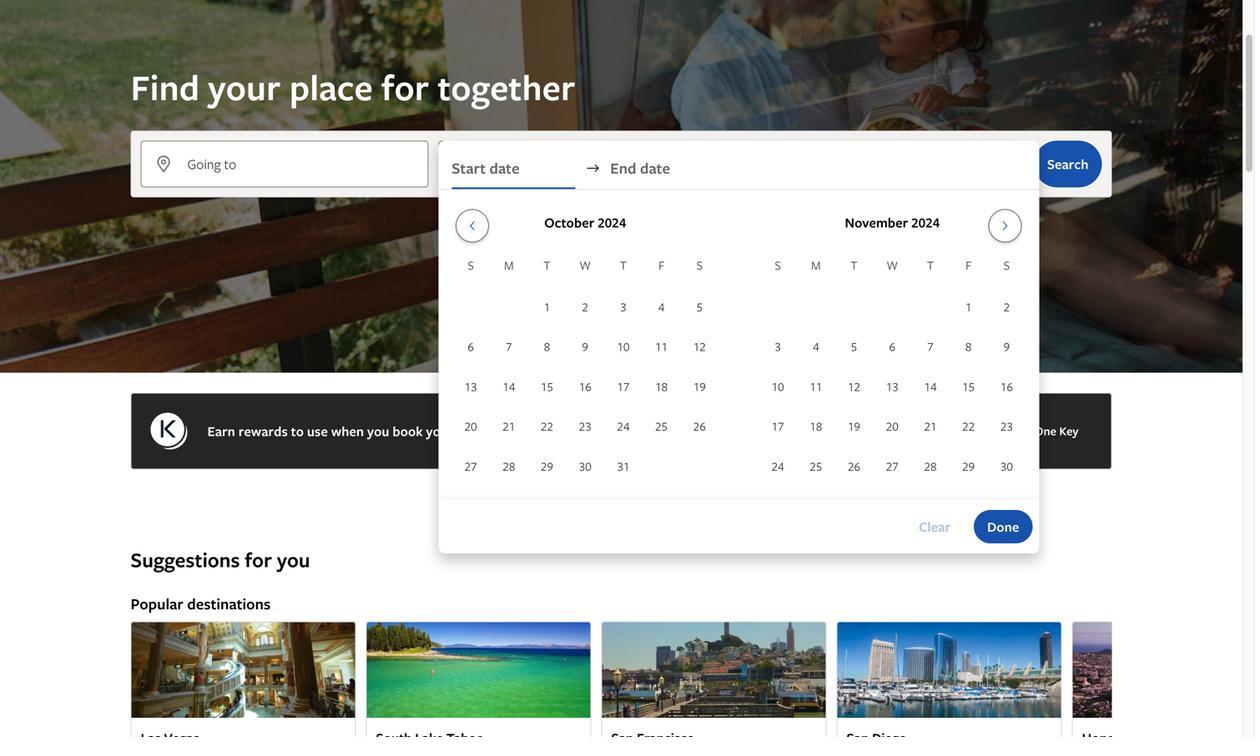 Task type: vqa. For each thing, say whether or not it's contained in the screenshot.


Task type: describe. For each thing, give the bounding box(es) containing it.
11 inside november 2024 element
[[810, 379, 823, 394]]

0 vertical spatial 24 button
[[605, 407, 643, 445]]

1 button for november 2024
[[950, 288, 988, 326]]

25 for right 25 button
[[810, 458, 823, 474]]

1 27 button from the left
[[452, 447, 490, 485]]

1 t from the left
[[544, 257, 551, 273]]

october 2024
[[545, 213, 627, 232]]

0 horizontal spatial 3 button
[[605, 288, 643, 326]]

2 13 button from the left
[[874, 367, 912, 406]]

popular destinations
[[131, 594, 271, 614]]

on
[[540, 422, 556, 440]]

1 vertical spatial 18 button
[[797, 407, 836, 445]]

date for start date
[[490, 158, 520, 178]]

0 horizontal spatial 4 button
[[643, 288, 681, 326]]

4 for leftmost 4 button
[[659, 299, 665, 315]]

3 s from the left
[[775, 257, 781, 273]]

2 button for october 2024
[[566, 288, 605, 326]]

hotels.com
[[674, 422, 743, 440]]

1 29 button from the left
[[528, 447, 566, 485]]

1 16 button from the left
[[566, 367, 605, 406]]

23 for 1st 23 button from left
[[579, 418, 592, 434]]

2024 for october 2024
[[598, 213, 627, 232]]

5 inside 'october 2024' element
[[697, 299, 703, 315]]

2 8 button from the left
[[950, 328, 988, 366]]

1 8 button from the left
[[528, 328, 566, 366]]

october
[[545, 213, 595, 232]]

1 vertical spatial 26 button
[[836, 447, 874, 485]]

22 button inside 'october 2024' element
[[528, 407, 566, 445]]

earn rewards to use when you book your next getaway on vrbo, expedia, and hotels.com
[[207, 422, 743, 440]]

12 for the bottommost 12 button
[[848, 379, 861, 394]]

1 horizontal spatial you
[[367, 422, 390, 440]]

15 for 1st '15' button from left
[[541, 379, 554, 394]]

1 horizontal spatial 19 button
[[836, 407, 874, 445]]

w for november
[[887, 257, 898, 273]]

find
[[131, 63, 200, 111]]

29 for second 29 button
[[963, 458, 975, 474]]

2 14 button from the left
[[912, 367, 950, 406]]

earn
[[207, 422, 235, 440]]

31 button
[[605, 447, 643, 485]]

17 for the topmost 17 button
[[617, 379, 630, 394]]

2 button for november 2024
[[988, 288, 1026, 326]]

0 vertical spatial 18 button
[[643, 367, 681, 406]]

start
[[452, 158, 486, 178]]

30 for second 30 button from left
[[1001, 458, 1014, 474]]

3 for 3 button to the right
[[775, 339, 781, 355]]

2 16 button from the left
[[988, 367, 1026, 406]]

1 horizontal spatial 11 button
[[797, 367, 836, 406]]

2 29 button from the left
[[950, 447, 988, 485]]

1 21 button from the left
[[490, 407, 528, 445]]

26 for the leftmost 26 button
[[694, 418, 706, 434]]

1 20 button from the left
[[452, 407, 490, 445]]

13 for 1st 13 button from the right
[[887, 379, 899, 394]]

makiki - lower punchbowl - tantalus showing landscape views, a sunset and a city image
[[1073, 622, 1256, 718]]

vrbo,
[[559, 422, 592, 440]]

marina district featuring a bay or harbor image
[[837, 622, 1063, 718]]

1 horizontal spatial 17 button
[[759, 407, 797, 445]]

8 for 2nd 8 button from right
[[544, 339, 550, 355]]

1 vertical spatial 4 button
[[797, 328, 836, 366]]

1 vertical spatial 10 button
[[759, 367, 797, 406]]

6 for 2nd 6 button from the right
[[468, 339, 474, 355]]

0 horizontal spatial 10 button
[[605, 328, 643, 366]]

w for october
[[580, 257, 591, 273]]

21 inside november 2024 element
[[925, 418, 937, 434]]

0 vertical spatial 11 button
[[643, 328, 681, 366]]

your inside wizard region
[[208, 63, 281, 111]]

0 horizontal spatial 26 button
[[681, 407, 719, 445]]

1 for october 2024
[[544, 299, 550, 315]]

0 vertical spatial 25 button
[[643, 407, 681, 445]]

28 for 28 "button" in the november 2024 element
[[925, 458, 937, 474]]

start date
[[452, 158, 520, 178]]

rewards
[[239, 422, 288, 440]]

2 t from the left
[[620, 257, 627, 273]]

22 inside 'october 2024' element
[[541, 418, 554, 434]]

2 30 button from the left
[[988, 447, 1026, 485]]

when
[[331, 422, 364, 440]]

find your place for together
[[131, 63, 576, 111]]

m for november 2024
[[812, 257, 821, 273]]

19 for 19 button to the left
[[694, 379, 706, 394]]

5 inside november 2024 element
[[851, 339, 858, 355]]

next
[[457, 422, 484, 440]]

1 vertical spatial your
[[426, 422, 454, 440]]

16 for first 16 button from left
[[579, 379, 592, 394]]

24 for the rightmost 24 button
[[772, 458, 785, 474]]

22 inside november 2024 element
[[963, 418, 975, 434]]

and
[[649, 422, 671, 440]]

for inside wizard region
[[382, 63, 429, 111]]

october 2024 element
[[452, 256, 719, 487]]

0 horizontal spatial you
[[277, 546, 310, 574]]

2 7 button from the left
[[912, 328, 950, 366]]

0 vertical spatial 12 button
[[681, 328, 719, 366]]

2 27 button from the left
[[874, 447, 912, 485]]

1 23 button from the left
[[566, 407, 605, 445]]

24 for top 24 button
[[617, 418, 630, 434]]

2 6 button from the left
[[874, 328, 912, 366]]

november
[[845, 213, 909, 232]]

1 15 button from the left
[[528, 367, 566, 406]]

0 vertical spatial 17 button
[[605, 367, 643, 406]]

10 for leftmost 10 button
[[617, 339, 630, 355]]

1 vertical spatial for
[[245, 546, 272, 574]]

1 vertical spatial 12 button
[[836, 367, 874, 406]]

3 t from the left
[[851, 257, 858, 273]]

27 inside november 2024 element
[[887, 458, 899, 474]]

show next card image
[[1103, 683, 1123, 697]]

2 s from the left
[[697, 257, 703, 273]]

recently viewed region
[[121, 520, 1123, 546]]

26 for the bottom 26 button
[[848, 458, 861, 474]]

10 for the bottommost 10 button
[[772, 379, 785, 394]]

f for november 2024
[[966, 257, 972, 273]]

31
[[617, 458, 630, 474]]

14 inside 'october 2024' element
[[503, 379, 515, 394]]

show previous card image
[[121, 683, 141, 697]]



Task type: locate. For each thing, give the bounding box(es) containing it.
2 2 from the left
[[1004, 299, 1010, 315]]

1 horizontal spatial 5 button
[[836, 328, 874, 366]]

25 for the top 25 button
[[656, 418, 668, 434]]

23 inside november 2024 element
[[1001, 418, 1014, 434]]

0 horizontal spatial 10
[[617, 339, 630, 355]]

0 horizontal spatial 19
[[694, 379, 706, 394]]

2 27 from the left
[[887, 458, 899, 474]]

you
[[367, 422, 390, 440], [277, 546, 310, 574]]

1 horizontal spatial 12
[[848, 379, 861, 394]]

19 for the rightmost 19 button
[[848, 418, 861, 434]]

12 button
[[681, 328, 719, 366], [836, 367, 874, 406]]

15 inside november 2024 element
[[963, 379, 975, 394]]

your
[[208, 63, 281, 111], [426, 422, 454, 440]]

0 horizontal spatial 30
[[579, 458, 592, 474]]

1 horizontal spatial 2024
[[912, 213, 940, 232]]

0 horizontal spatial 30 button
[[566, 447, 605, 485]]

25 inside 'october 2024' element
[[656, 418, 668, 434]]

done
[[988, 518, 1020, 536]]

8 inside 'october 2024' element
[[544, 339, 550, 355]]

0 horizontal spatial 18 button
[[643, 367, 681, 406]]

1 1 from the left
[[544, 299, 550, 315]]

16
[[579, 379, 592, 394], [1001, 379, 1014, 394]]

1 vertical spatial 11 button
[[797, 367, 836, 406]]

8 for second 8 button from the left
[[966, 339, 972, 355]]

29 up 'done' button
[[963, 458, 975, 474]]

1 horizontal spatial 30 button
[[988, 447, 1026, 485]]

0 vertical spatial 11
[[656, 339, 668, 355]]

w inside november 2024 element
[[887, 257, 898, 273]]

29 for second 29 button from right
[[541, 458, 554, 474]]

1 horizontal spatial 6 button
[[874, 328, 912, 366]]

30 inside november 2024 element
[[1001, 458, 1014, 474]]

28 inside 'october 2024' element
[[503, 458, 515, 474]]

0 horizontal spatial 2 button
[[566, 288, 605, 326]]

6
[[468, 339, 474, 355], [890, 339, 896, 355]]

w down october 2024
[[580, 257, 591, 273]]

directional image
[[586, 161, 601, 176]]

2 inside november 2024 element
[[1004, 299, 1010, 315]]

7 for second 7 button from right
[[506, 339, 512, 355]]

1 inside 'october 2024' element
[[544, 299, 550, 315]]

1 30 button from the left
[[566, 447, 605, 485]]

1 f from the left
[[659, 257, 665, 273]]

suggestions for you
[[131, 546, 310, 574]]

0 horizontal spatial w
[[580, 257, 591, 273]]

0 horizontal spatial 21 button
[[490, 407, 528, 445]]

30 button up 'done' button
[[988, 447, 1026, 485]]

2 20 button from the left
[[874, 407, 912, 445]]

12 inside 'october 2024' element
[[694, 339, 706, 355]]

2 for november 2024
[[1004, 299, 1010, 315]]

2 2024 from the left
[[912, 213, 940, 232]]

getaway
[[487, 422, 537, 440]]

1 2 button from the left
[[566, 288, 605, 326]]

application inside wizard region
[[452, 202, 1026, 487]]

19 button
[[681, 367, 719, 406], [836, 407, 874, 445]]

2 2 button from the left
[[988, 288, 1026, 326]]

25 inside november 2024 element
[[810, 458, 823, 474]]

23 inside 'october 2024' element
[[579, 418, 592, 434]]

0 horizontal spatial 12
[[694, 339, 706, 355]]

place
[[289, 63, 373, 111]]

28
[[503, 458, 515, 474], [925, 458, 937, 474]]

1 horizontal spatial 27 button
[[874, 447, 912, 485]]

emerald bay state park image
[[366, 622, 592, 718]]

2 for october 2024
[[582, 299, 589, 315]]

start date button
[[452, 147, 576, 189]]

9
[[582, 339, 589, 355], [1004, 339, 1010, 355]]

3 for left 3 button
[[621, 299, 627, 315]]

1 horizontal spatial w
[[887, 257, 898, 273]]

1 vertical spatial 5
[[851, 339, 858, 355]]

w inside 'october 2024' element
[[580, 257, 591, 273]]

2 28 from the left
[[925, 458, 937, 474]]

1 horizontal spatial 4 button
[[797, 328, 836, 366]]

7 for 1st 7 button from right
[[928, 339, 934, 355]]

1 horizontal spatial m
[[812, 257, 821, 273]]

23
[[579, 418, 592, 434], [1001, 418, 1014, 434]]

4 button
[[643, 288, 681, 326], [797, 328, 836, 366]]

2 6 from the left
[[890, 339, 896, 355]]

1 30 from the left
[[579, 458, 592, 474]]

1 horizontal spatial 26 button
[[836, 447, 874, 485]]

30 down vrbo,
[[579, 458, 592, 474]]

17 up the expedia,
[[617, 379, 630, 394]]

2 8 from the left
[[966, 339, 972, 355]]

5 button
[[681, 288, 719, 326], [836, 328, 874, 366]]

0 horizontal spatial 9 button
[[566, 328, 605, 366]]

0 horizontal spatial 25 button
[[643, 407, 681, 445]]

8 button
[[528, 328, 566, 366], [950, 328, 988, 366]]

15 for 1st '15' button from the right
[[963, 379, 975, 394]]

2 inside 'october 2024' element
[[582, 299, 589, 315]]

7 button
[[490, 328, 528, 366], [912, 328, 950, 366]]

9 button
[[566, 328, 605, 366], [988, 328, 1026, 366]]

las vegas featuring interior views image
[[131, 622, 356, 718]]

29 down the on
[[541, 458, 554, 474]]

0 horizontal spatial 8 button
[[528, 328, 566, 366]]

15
[[541, 379, 554, 394], [963, 379, 975, 394]]

20
[[465, 418, 477, 434], [887, 418, 899, 434]]

0 horizontal spatial 16 button
[[566, 367, 605, 406]]

4 t from the left
[[928, 257, 934, 273]]

s
[[468, 257, 474, 273], [697, 257, 703, 273], [775, 257, 781, 273], [1004, 257, 1010, 273]]

previous month image
[[462, 219, 482, 233]]

25
[[656, 418, 668, 434], [810, 458, 823, 474]]

0 horizontal spatial 13 button
[[452, 367, 490, 406]]

1 button
[[528, 288, 566, 326], [950, 288, 988, 326]]

1 horizontal spatial 15 button
[[950, 367, 988, 406]]

1 23 from the left
[[579, 418, 592, 434]]

30 inside 'october 2024' element
[[579, 458, 592, 474]]

17 button up the expedia,
[[605, 367, 643, 406]]

1 horizontal spatial 3
[[775, 339, 781, 355]]

1 horizontal spatial 18 button
[[797, 407, 836, 445]]

3
[[621, 299, 627, 315], [775, 339, 781, 355]]

1 s from the left
[[468, 257, 474, 273]]

9 inside november 2024 element
[[1004, 339, 1010, 355]]

0 horizontal spatial 24 button
[[605, 407, 643, 445]]

17 button
[[605, 367, 643, 406], [759, 407, 797, 445]]

18 inside 'october 2024' element
[[656, 379, 668, 394]]

f for october 2024
[[659, 257, 665, 273]]

san francisco featuring a ferry, a high rise building and skyline image
[[602, 622, 827, 718]]

1 horizontal spatial 10
[[772, 379, 785, 394]]

2 w from the left
[[887, 257, 898, 273]]

2 7 from the left
[[928, 339, 934, 355]]

29 inside 'october 2024' element
[[541, 458, 554, 474]]

28 button inside 'october 2024' element
[[490, 447, 528, 485]]

0 horizontal spatial 5 button
[[681, 288, 719, 326]]

1 20 from the left
[[465, 418, 477, 434]]

0 horizontal spatial 13
[[465, 379, 477, 394]]

1 13 from the left
[[465, 379, 477, 394]]

12 inside november 2024 element
[[848, 379, 861, 394]]

1 horizontal spatial 23
[[1001, 418, 1014, 434]]

13 for 2nd 13 button from right
[[465, 379, 477, 394]]

20 button
[[452, 407, 490, 445], [874, 407, 912, 445]]

1 15 from the left
[[541, 379, 554, 394]]

1 horizontal spatial 17
[[772, 418, 785, 434]]

2 m from the left
[[812, 257, 821, 273]]

w
[[580, 257, 591, 273], [887, 257, 898, 273]]

end date
[[611, 158, 671, 178]]

24
[[617, 418, 630, 434], [772, 458, 785, 474]]

f inside 'october 2024' element
[[659, 257, 665, 273]]

end date button
[[611, 147, 734, 189]]

wizard region
[[0, 0, 1243, 554]]

1 horizontal spatial 20
[[887, 418, 899, 434]]

6 button
[[452, 328, 490, 366], [874, 328, 912, 366]]

24 button
[[605, 407, 643, 445], [759, 447, 797, 485]]

2 15 from the left
[[963, 379, 975, 394]]

1 horizontal spatial 23 button
[[988, 407, 1026, 445]]

1 date from the left
[[490, 158, 520, 178]]

6 inside 'october 2024' element
[[468, 339, 474, 355]]

28 button inside november 2024 element
[[912, 447, 950, 485]]

18 inside november 2024 element
[[810, 418, 823, 434]]

1 horizontal spatial 13
[[887, 379, 899, 394]]

2 30 from the left
[[1001, 458, 1014, 474]]

0 horizontal spatial 8
[[544, 339, 550, 355]]

29 button
[[528, 447, 566, 485], [950, 447, 988, 485]]

1 vertical spatial 17 button
[[759, 407, 797, 445]]

10 inside november 2024 element
[[772, 379, 785, 394]]

1 2024 from the left
[[598, 213, 627, 232]]

17 right "hotels.com"
[[772, 418, 785, 434]]

2 15 button from the left
[[950, 367, 988, 406]]

15 inside 'october 2024' element
[[541, 379, 554, 394]]

date right the start
[[490, 158, 520, 178]]

6 for second 6 button
[[890, 339, 896, 355]]

0 horizontal spatial 3
[[621, 299, 627, 315]]

17 button right "hotels.com"
[[759, 407, 797, 445]]

9 inside 'october 2024' element
[[582, 339, 589, 355]]

1 vertical spatial 5 button
[[836, 328, 874, 366]]

m
[[504, 257, 514, 273], [812, 257, 821, 273]]

1 28 button from the left
[[490, 447, 528, 485]]

0 horizontal spatial 7
[[506, 339, 512, 355]]

1 vertical spatial 24 button
[[759, 447, 797, 485]]

done button
[[974, 510, 1033, 544]]

1 w from the left
[[580, 257, 591, 273]]

1 6 button from the left
[[452, 328, 490, 366]]

2024 right october
[[598, 213, 627, 232]]

19
[[694, 379, 706, 394], [848, 418, 861, 434]]

2 9 from the left
[[1004, 339, 1010, 355]]

0 horizontal spatial 27
[[465, 458, 477, 474]]

your left "next"
[[426, 422, 454, 440]]

expedia,
[[595, 422, 646, 440]]

2 16 from the left
[[1001, 379, 1014, 394]]

26
[[694, 418, 706, 434], [848, 458, 861, 474]]

17 inside november 2024 element
[[772, 418, 785, 434]]

0 horizontal spatial 25
[[656, 418, 668, 434]]

1 horizontal spatial 28 button
[[912, 447, 950, 485]]

together
[[438, 63, 576, 111]]

4
[[659, 299, 665, 315], [813, 339, 820, 355]]

1 horizontal spatial 22
[[963, 418, 975, 434]]

your right find
[[208, 63, 281, 111]]

f
[[659, 257, 665, 273], [966, 257, 972, 273]]

2 22 button from the left
[[950, 407, 988, 445]]

16 inside 'october 2024' element
[[579, 379, 592, 394]]

19 inside november 2024 element
[[848, 418, 861, 434]]

1 vertical spatial you
[[277, 546, 310, 574]]

25 button
[[643, 407, 681, 445], [797, 447, 836, 485]]

30 button down vrbo,
[[566, 447, 605, 485]]

1 22 from the left
[[541, 418, 554, 434]]

1 horizontal spatial 12 button
[[836, 367, 874, 406]]

0 horizontal spatial m
[[504, 257, 514, 273]]

22 button inside november 2024 element
[[950, 407, 988, 445]]

2 date from the left
[[640, 158, 671, 178]]

1 horizontal spatial 25 button
[[797, 447, 836, 485]]

1 7 from the left
[[506, 339, 512, 355]]

2 1 button from the left
[[950, 288, 988, 326]]

1 22 button from the left
[[528, 407, 566, 445]]

22 button
[[528, 407, 566, 445], [950, 407, 988, 445]]

1 horizontal spatial for
[[382, 63, 429, 111]]

popular
[[131, 594, 184, 614]]

26 inside 'october 2024' element
[[694, 418, 706, 434]]

14 button
[[490, 367, 528, 406], [912, 367, 950, 406]]

application containing october 2024
[[452, 202, 1026, 487]]

end
[[611, 158, 637, 178]]

11 button
[[643, 328, 681, 366], [797, 367, 836, 406]]

1 vertical spatial 3 button
[[759, 328, 797, 366]]

1 horizontal spatial 20 button
[[874, 407, 912, 445]]

1 horizontal spatial 24 button
[[759, 447, 797, 485]]

28 inside november 2024 element
[[925, 458, 937, 474]]

1 7 button from the left
[[490, 328, 528, 366]]

2 1 from the left
[[966, 299, 972, 315]]

28 for 28 "button" within 'october 2024' element
[[503, 458, 515, 474]]

0 horizontal spatial 16
[[579, 379, 592, 394]]

2 14 from the left
[[925, 379, 937, 394]]

2024 right november
[[912, 213, 940, 232]]

t down november
[[851, 257, 858, 273]]

suggestions
[[131, 546, 240, 574]]

1 inside november 2024 element
[[966, 299, 972, 315]]

0 horizontal spatial 17 button
[[605, 367, 643, 406]]

1 horizontal spatial 27
[[887, 458, 899, 474]]

13 inside 'october 2024' element
[[465, 379, 477, 394]]

27 inside 'october 2024' element
[[465, 458, 477, 474]]

27 button
[[452, 447, 490, 485], [874, 447, 912, 485]]

1 14 button from the left
[[490, 367, 528, 406]]

november 2024 element
[[759, 256, 1026, 487]]

1 horizontal spatial 9
[[1004, 339, 1010, 355]]

0 horizontal spatial 29 button
[[528, 447, 566, 485]]

w down november 2024
[[887, 257, 898, 273]]

1 m from the left
[[504, 257, 514, 273]]

2 21 button from the left
[[912, 407, 950, 445]]

17 inside 'october 2024' element
[[617, 379, 630, 394]]

22
[[541, 418, 554, 434], [963, 418, 975, 434]]

november 2024
[[845, 213, 940, 232]]

0 vertical spatial 3
[[621, 299, 627, 315]]

8 inside november 2024 element
[[966, 339, 972, 355]]

2024 for november 2024
[[912, 213, 940, 232]]

search
[[1048, 155, 1089, 173]]

18 button
[[643, 367, 681, 406], [797, 407, 836, 445]]

4 s from the left
[[1004, 257, 1010, 273]]

1 horizontal spatial 30
[[1001, 458, 1014, 474]]

3 button
[[605, 288, 643, 326], [759, 328, 797, 366]]

1 2 from the left
[[582, 299, 589, 315]]

0 vertical spatial 19
[[694, 379, 706, 394]]

1 horizontal spatial f
[[966, 257, 972, 273]]

7
[[506, 339, 512, 355], [928, 339, 934, 355]]

date for end date
[[640, 158, 671, 178]]

2 23 button from the left
[[988, 407, 1026, 445]]

10 button
[[605, 328, 643, 366], [759, 367, 797, 406]]

1 vertical spatial 4
[[813, 339, 820, 355]]

17 for the right 17 button
[[772, 418, 785, 434]]

2 20 from the left
[[887, 418, 899, 434]]

2 9 button from the left
[[988, 328, 1026, 366]]

for up destinations on the bottom left of page
[[245, 546, 272, 574]]

29 button up 'done' button
[[950, 447, 988, 485]]

use
[[307, 422, 328, 440]]

1 8 from the left
[[544, 339, 550, 355]]

30 for 1st 30 button from the left
[[579, 458, 592, 474]]

27
[[465, 458, 477, 474], [887, 458, 899, 474]]

1 horizontal spatial 14
[[925, 379, 937, 394]]

search button
[[1034, 141, 1103, 187]]

2 28 button from the left
[[912, 447, 950, 485]]

1 vertical spatial 25
[[810, 458, 823, 474]]

2 29 from the left
[[963, 458, 975, 474]]

16 for 1st 16 button from right
[[1001, 379, 1014, 394]]

f inside november 2024 element
[[966, 257, 972, 273]]

m inside 'october 2024' element
[[504, 257, 514, 273]]

1 6 from the left
[[468, 339, 474, 355]]

1 1 button from the left
[[528, 288, 566, 326]]

date right end
[[640, 158, 671, 178]]

21 button
[[490, 407, 528, 445], [912, 407, 950, 445]]

8
[[544, 339, 550, 355], [966, 339, 972, 355]]

19 inside 'october 2024' element
[[694, 379, 706, 394]]

1 horizontal spatial 21
[[925, 418, 937, 434]]

17
[[617, 379, 630, 394], [772, 418, 785, 434]]

2 f from the left
[[966, 257, 972, 273]]

0 horizontal spatial 19 button
[[681, 367, 719, 406]]

9 button inside november 2024 element
[[988, 328, 1026, 366]]

0 horizontal spatial 9
[[582, 339, 589, 355]]

1 16 from the left
[[579, 379, 592, 394]]

12
[[694, 339, 706, 355], [848, 379, 861, 394]]

1 29 from the left
[[541, 458, 554, 474]]

m for october 2024
[[504, 257, 514, 273]]

7 inside 'october 2024' element
[[506, 339, 512, 355]]

30
[[579, 458, 592, 474], [1001, 458, 1014, 474]]

14 inside november 2024 element
[[925, 379, 937, 394]]

1 horizontal spatial 4
[[813, 339, 820, 355]]

destinations
[[187, 594, 271, 614]]

29
[[541, 458, 554, 474], [963, 458, 975, 474]]

3 inside 'october 2024' element
[[621, 299, 627, 315]]

23 button
[[566, 407, 605, 445], [988, 407, 1026, 445]]

0 vertical spatial 10 button
[[605, 328, 643, 366]]

16 button
[[566, 367, 605, 406], [988, 367, 1026, 406]]

1 14 from the left
[[503, 379, 515, 394]]

2 13 from the left
[[887, 379, 899, 394]]

t down november 2024
[[928, 257, 934, 273]]

0 horizontal spatial 14
[[503, 379, 515, 394]]

1 button for october 2024
[[528, 288, 566, 326]]

26 inside november 2024 element
[[848, 458, 861, 474]]

11 inside 'october 2024' element
[[656, 339, 668, 355]]

2 23 from the left
[[1001, 418, 1014, 434]]

1 horizontal spatial 13 button
[[874, 367, 912, 406]]

application
[[452, 202, 1026, 487]]

2 21 from the left
[[925, 418, 937, 434]]

13 button
[[452, 367, 490, 406], [874, 367, 912, 406]]

1 13 button from the left
[[452, 367, 490, 406]]

1 vertical spatial 17
[[772, 418, 785, 434]]

0 horizontal spatial 17
[[617, 379, 630, 394]]

2 22 from the left
[[963, 418, 975, 434]]

21 inside 'october 2024' element
[[503, 418, 515, 434]]

18
[[656, 379, 668, 394], [810, 418, 823, 434]]

1 horizontal spatial 26
[[848, 458, 861, 474]]

10 inside 'october 2024' element
[[617, 339, 630, 355]]

1 28 from the left
[[503, 458, 515, 474]]

2024
[[598, 213, 627, 232], [912, 213, 940, 232]]

4 for bottom 4 button
[[813, 339, 820, 355]]

t down october
[[544, 257, 551, 273]]

5
[[697, 299, 703, 315], [851, 339, 858, 355]]

book
[[393, 422, 423, 440]]

23 for first 23 button from right
[[1001, 418, 1014, 434]]

t
[[544, 257, 551, 273], [620, 257, 627, 273], [851, 257, 858, 273], [928, 257, 934, 273]]

0 vertical spatial 19 button
[[681, 367, 719, 406]]

3 inside november 2024 element
[[775, 339, 781, 355]]

1 27 from the left
[[465, 458, 477, 474]]

1 horizontal spatial 6
[[890, 339, 896, 355]]

0 horizontal spatial 22
[[541, 418, 554, 434]]

1 9 button from the left
[[566, 328, 605, 366]]

1 horizontal spatial 14 button
[[912, 367, 950, 406]]

9 button inside 'october 2024' element
[[566, 328, 605, 366]]

11
[[656, 339, 668, 355], [810, 379, 823, 394]]

for right place
[[382, 63, 429, 111]]

1 horizontal spatial 18
[[810, 418, 823, 434]]

1 horizontal spatial 3 button
[[759, 328, 797, 366]]

to
[[291, 422, 304, 440]]

30 up 'done' button
[[1001, 458, 1014, 474]]

1 horizontal spatial 7
[[928, 339, 934, 355]]

30 button
[[566, 447, 605, 485], [988, 447, 1026, 485]]

28 button
[[490, 447, 528, 485], [912, 447, 950, 485]]

0 horizontal spatial 29
[[541, 458, 554, 474]]

1 9 from the left
[[582, 339, 589, 355]]

2 button
[[566, 288, 605, 326], [988, 288, 1026, 326]]

1 horizontal spatial 8
[[966, 339, 972, 355]]

0 horizontal spatial 24
[[617, 418, 630, 434]]

next month image
[[996, 219, 1016, 233]]

0 horizontal spatial 20 button
[[452, 407, 490, 445]]

10
[[617, 339, 630, 355], [772, 379, 785, 394]]

26 button
[[681, 407, 719, 445], [836, 447, 874, 485]]

7 inside november 2024 element
[[928, 339, 934, 355]]

1 for november 2024
[[966, 299, 972, 315]]

16 inside november 2024 element
[[1001, 379, 1014, 394]]

12 for 12 button to the top
[[694, 339, 706, 355]]

1 21 from the left
[[503, 418, 515, 434]]

13 inside november 2024 element
[[887, 379, 899, 394]]

29 button down the on
[[528, 447, 566, 485]]

0 vertical spatial 12
[[694, 339, 706, 355]]

6 inside november 2024 element
[[890, 339, 896, 355]]

29 inside november 2024 element
[[963, 458, 975, 474]]

t down october 2024
[[620, 257, 627, 273]]

0 horizontal spatial 28
[[503, 458, 515, 474]]



